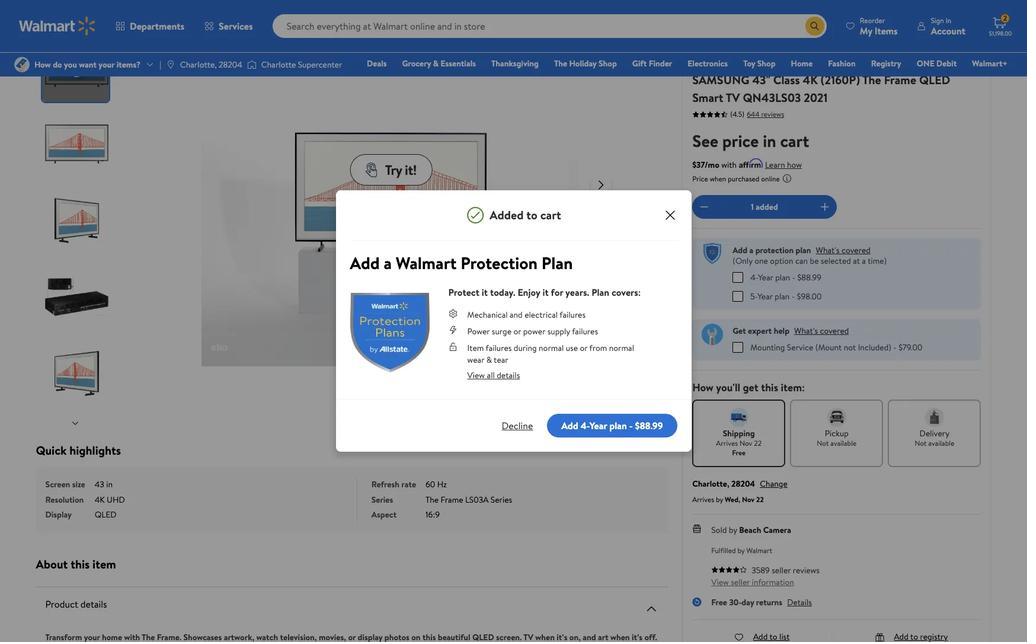 Task type: describe. For each thing, give the bounding box(es) containing it.
1 horizontal spatial in
[[763, 129, 777, 152]]

price
[[693, 174, 709, 184]]

1 horizontal spatial plan
[[592, 286, 610, 299]]

pickup
[[825, 427, 849, 439]]

shipping
[[723, 427, 755, 439]]

samsung 43" class 4k (2160p) the frame qled smart tv qn43ls03 2021 - image 3 of 11 image
[[42, 186, 111, 255]]

view seller information
[[712, 576, 795, 588]]

decline
[[502, 419, 533, 432]]

affirm image
[[740, 158, 763, 168]]

1  added
[[751, 201, 779, 213]]

frame inside the frame ls03a series aspect
[[441, 494, 463, 506]]

intent image for shipping image
[[730, 408, 749, 427]]

use
[[566, 342, 578, 354]]

fashion link
[[823, 57, 861, 70]]

0 vertical spatial failures
[[560, 309, 586, 321]]

power
[[468, 326, 490, 337]]

4k inside samsung samsung 43" class 4k (2160p) the frame qled smart tv qn43ls03 2021
[[803, 72, 818, 88]]

shipping arrives nov 22 free
[[716, 427, 762, 457]]

reviewers highlighted: picture, streaming, for movies
[[711, 11, 900, 23]]

16:9
[[426, 509, 440, 521]]

free 30-day returns details
[[712, 596, 812, 608]]

samsung samsung 43" class 4k (2160p) the frame qled smart tv qn43ls03 2021
[[693, 57, 951, 106]]

walmart+ link
[[967, 57, 1013, 70]]

0 horizontal spatial plan
[[542, 251, 573, 275]]

item failures during normal use or from normal wear & tear
[[468, 342, 635, 366]]

toy shop link
[[738, 57, 781, 70]]

grocery & essentials
[[402, 58, 476, 69]]

about this item
[[36, 556, 116, 572]]

4-Year plan - $88.99 checkbox
[[733, 272, 744, 283]]

expert
[[748, 325, 772, 337]]

walmart for a
[[396, 251, 457, 275]]

by for sold
[[729, 524, 738, 536]]

essentials
[[441, 58, 476, 69]]

display
[[45, 509, 72, 521]]

home
[[791, 58, 813, 69]]

protection
[[461, 251, 538, 275]]

(2160p)
[[821, 72, 860, 88]]

quick highlights
[[36, 442, 121, 458]]

rate
[[402, 479, 416, 490]]

walmart for by
[[747, 545, 773, 555]]

series inside "60 hz series"
[[372, 494, 393, 506]]

plan inside 'button'
[[610, 419, 627, 432]]

online
[[762, 174, 780, 184]]

$98.00
[[797, 290, 822, 302]]

shop inside toy shop link
[[758, 58, 776, 69]]

0 vertical spatial covered
[[842, 244, 871, 256]]

1 vertical spatial failures
[[572, 326, 598, 337]]

samsung link
[[693, 57, 733, 69]]

added
[[756, 201, 779, 213]]

close dialog image
[[663, 208, 677, 222]]

learn how
[[766, 159, 802, 171]]

5-year plan - $98.00
[[751, 290, 822, 302]]

samsung 43" class 4k (2160p) the frame qled smart tv qn43ls03 2021 - image 4 of 11 image
[[42, 262, 111, 331]]

service
[[787, 341, 814, 353]]

mechanical
[[468, 309, 508, 321]]

1 vertical spatial covered
[[820, 325, 849, 337]]

delivery
[[920, 427, 950, 439]]

screen size
[[45, 479, 85, 490]]

added to cart dialog
[[336, 190, 692, 452]]

with
[[722, 159, 737, 171]]

learn
[[766, 159, 786, 171]]

reviewers
[[711, 11, 747, 23]]

1 it from the left
[[482, 286, 488, 299]]

samsung 43" class 4k (2160p) the frame qled smart tv qn43ls03 2021 - image 5 of 11 image
[[42, 339, 111, 408]]

screen
[[45, 479, 70, 490]]

mechanical and electrical failures
[[468, 309, 586, 321]]

how
[[788, 159, 802, 171]]

0 vertical spatial what's
[[816, 244, 840, 256]]

thanksgiving
[[492, 58, 539, 69]]

year inside 'button'
[[590, 419, 607, 432]]

eko icon image
[[72, 63, 81, 72]]

what's covered button for get expert help
[[795, 325, 849, 337]]

4- inside 'button'
[[581, 419, 590, 432]]

& inside item failures during normal use or from normal wear & tear
[[487, 354, 492, 366]]

seller for 3589
[[772, 564, 791, 576]]

a for protection
[[750, 244, 754, 256]]

home link
[[786, 57, 819, 70]]

Search search field
[[273, 14, 827, 38]]

0 vertical spatial cart
[[781, 129, 810, 152]]

by for fulfilled
[[738, 545, 745, 555]]

toy
[[744, 58, 756, 69]]

supply
[[548, 326, 570, 337]]

decline button
[[488, 414, 548, 438]]

increase quantity samsung 43" class 4k (2160p) the frame qled smart tv qn43ls03 2021, current quantity 1 image
[[818, 200, 832, 214]]

1 vertical spatial free
[[712, 596, 728, 608]]

reviews for 3589 seller reviews
[[793, 564, 820, 576]]

price
[[723, 129, 759, 152]]

product details
[[45, 597, 107, 610]]

what's covered button for add a protection plan
[[816, 244, 871, 256]]

purchased
[[728, 174, 760, 184]]

not for pickup
[[817, 438, 829, 448]]

1 horizontal spatial for
[[863, 11, 873, 23]]

arrives inside "shipping arrives nov 22 free"
[[716, 438, 738, 448]]

debit
[[937, 58, 957, 69]]

qled inside samsung samsung 43" class 4k (2160p) the frame qled smart tv qn43ls03 2021
[[920, 72, 951, 88]]

change button
[[760, 478, 788, 490]]

$37/mo
[[693, 159, 720, 171]]

Mounting Service (Mount not Included) - $79.00 checkbox
[[733, 342, 744, 353]]

4.2329 stars out of 5, based on 3589 seller reviews element
[[712, 566, 747, 573]]

in_home_installation logo image
[[702, 323, 724, 345]]

43
[[95, 479, 104, 490]]

by inside the charlotte, 28204 change arrives by wed, nov 22
[[716, 494, 724, 504]]

smart
[[693, 90, 724, 106]]

3589
[[752, 564, 770, 576]]

walmart image
[[19, 17, 96, 36]]

add 4-year plan - $88.99 button
[[548, 414, 677, 438]]

item:
[[781, 380, 805, 395]]

information
[[752, 576, 795, 588]]

0 horizontal spatial this
[[71, 556, 90, 572]]

the for the holiday shop
[[554, 58, 568, 69]]

$1,198.00
[[990, 29, 1012, 37]]

enjoy
[[518, 286, 541, 299]]

1 horizontal spatial this
[[761, 380, 779, 395]]

$88.99 inside 'button'
[[635, 419, 663, 432]]

fulfilled by walmart
[[712, 545, 773, 555]]

beach
[[740, 524, 762, 536]]

60 hz series
[[372, 479, 447, 506]]

grocery
[[402, 58, 431, 69]]

samsung 43" class 4k (2160p) the frame qled smart tv qn43ls03 2021 - image 2 of 11 image
[[42, 109, 111, 178]]

today.
[[490, 286, 516, 299]]

see
[[693, 129, 719, 152]]

picture,
[[794, 11, 821, 23]]

learn how button
[[766, 159, 802, 171]]

product
[[45, 597, 78, 610]]

registry
[[872, 58, 902, 69]]

the frame ls03a series aspect
[[372, 494, 513, 521]]

available for delivery
[[929, 438, 955, 448]]



Task type: vqa. For each thing, say whether or not it's contained in the screenshot.
"Gift Finder"
yes



Task type: locate. For each thing, give the bounding box(es) containing it.
deals
[[367, 58, 387, 69]]

sign in to add to favorites list, samsung 43" class 4k (2160p) the frame qled smart tv qn43ls03 2021 image
[[640, 9, 654, 23]]

1 horizontal spatial walmart
[[747, 545, 773, 555]]

1 horizontal spatial the
[[554, 58, 568, 69]]

Walmart Site-Wide search field
[[273, 14, 827, 38]]

2 it from the left
[[543, 286, 549, 299]]

year for 5-
[[758, 290, 773, 302]]

view inside view all details 'button'
[[468, 369, 485, 381]]

cart inside dialog
[[541, 207, 561, 223]]

frame down hz
[[441, 494, 463, 506]]

22 inside the charlotte, 28204 change arrives by wed, nov 22
[[757, 494, 764, 504]]

from
[[590, 342, 607, 354]]

nov right wed,
[[742, 494, 755, 504]]

shop right the holiday
[[599, 58, 617, 69]]

0 horizontal spatial or
[[514, 326, 521, 337]]

1 available from the left
[[831, 438, 857, 448]]

1 horizontal spatial normal
[[609, 342, 635, 354]]

view all details
[[468, 369, 520, 381]]

arrives inside the charlotte, 28204 change arrives by wed, nov 22
[[693, 494, 715, 504]]

it
[[482, 286, 488, 299], [543, 286, 549, 299]]

available for pickup
[[831, 438, 857, 448]]

4k inside "4k uhd display"
[[95, 494, 105, 506]]

nov inside "shipping arrives nov 22 free"
[[740, 438, 753, 448]]

next media item image
[[594, 178, 609, 192]]

samsung up smart
[[693, 57, 733, 69]]

surge
[[492, 326, 512, 337]]

the left the holiday
[[554, 58, 568, 69]]

0 vertical spatial view
[[468, 369, 485, 381]]

0 vertical spatial frame
[[885, 72, 917, 88]]

to
[[527, 207, 538, 223]]

1 not from the left
[[817, 438, 829, 448]]

the inside samsung samsung 43" class 4k (2160p) the frame qled smart tv qn43ls03 2021
[[863, 72, 882, 88]]

deals link
[[362, 57, 392, 70]]

1 horizontal spatial free
[[732, 447, 746, 457]]

2 horizontal spatial add
[[733, 244, 748, 256]]

samsung 43" class 4k (2160p) the frame qled smart tv qn43ls03 2021 - image 1 of 11 image
[[42, 33, 111, 102]]

available
[[831, 438, 857, 448], [929, 438, 955, 448]]

reviews up "details"
[[793, 564, 820, 576]]

what's up service
[[795, 325, 818, 337]]

for inside added to cart dialog
[[551, 286, 564, 299]]

product details image
[[645, 602, 659, 616]]

finder
[[649, 58, 673, 69]]

added to cart
[[490, 207, 561, 223]]

1 vertical spatial what's covered button
[[795, 325, 849, 337]]

view for view all details
[[468, 369, 485, 381]]

3589 seller reviews
[[752, 564, 820, 576]]

legal information image
[[783, 174, 792, 183]]

normal down supply
[[539, 342, 564, 354]]

what's covered button
[[816, 244, 871, 256], [795, 325, 849, 337]]

the for the frame ls03a series aspect
[[426, 494, 439, 506]]

22
[[754, 438, 762, 448], [757, 494, 764, 504]]

1 vertical spatial the
[[863, 72, 882, 88]]

add for add a walmart protection plan
[[350, 251, 380, 275]]

0 horizontal spatial series
[[372, 494, 393, 506]]

0 vertical spatial for
[[863, 11, 873, 23]]

0 horizontal spatial walmart
[[396, 251, 457, 275]]

item
[[468, 342, 484, 354]]

covers:
[[612, 286, 641, 299]]

1 horizontal spatial arrives
[[716, 438, 738, 448]]

0 horizontal spatial in
[[106, 479, 113, 490]]

add 4-year plan - $88.99
[[562, 419, 663, 432]]

1 horizontal spatial reviews
[[793, 564, 820, 576]]

electronics
[[688, 58, 728, 69]]

gift
[[633, 58, 647, 69]]

1 vertical spatial details
[[81, 597, 107, 610]]

free inside "shipping arrives nov 22 free"
[[732, 447, 746, 457]]

details inside 'button'
[[497, 369, 520, 381]]

wpp logo image
[[702, 243, 724, 264]]

seller right the 3589
[[772, 564, 791, 576]]

0 vertical spatial plan
[[542, 251, 573, 275]]

22 inside "shipping arrives nov 22 free"
[[754, 438, 762, 448]]

0 vertical spatial &
[[433, 58, 439, 69]]

the inside the frame ls03a series aspect
[[426, 494, 439, 506]]

1
[[751, 201, 754, 213]]

2021
[[804, 90, 828, 106]]

1 horizontal spatial qled
[[920, 72, 951, 88]]

available inside delivery not available
[[929, 438, 955, 448]]

0 vertical spatial arrives
[[716, 438, 738, 448]]

& right grocery
[[433, 58, 439, 69]]

or right use
[[580, 342, 588, 354]]

the down registry
[[863, 72, 882, 88]]

item
[[93, 556, 116, 572]]

2 not from the left
[[915, 438, 927, 448]]

protection
[[756, 244, 794, 256]]

1 vertical spatial walmart
[[747, 545, 773, 555]]

size
[[72, 479, 85, 490]]

0 vertical spatial samsung
[[693, 57, 733, 69]]

nov down intent image for shipping
[[740, 438, 753, 448]]

failures inside item failures during normal use or from normal wear & tear
[[486, 342, 512, 354]]

1 horizontal spatial view
[[712, 576, 729, 588]]

in
[[763, 129, 777, 152], [106, 479, 113, 490]]

0 horizontal spatial 4k
[[95, 494, 105, 506]]

0 horizontal spatial not
[[817, 438, 829, 448]]

0 horizontal spatial 4-
[[581, 419, 590, 432]]

$37/mo with
[[693, 159, 737, 171]]

you'll
[[716, 380, 741, 395]]

a
[[750, 244, 754, 256], [384, 251, 392, 275]]

1 vertical spatial cart
[[541, 207, 561, 223]]

1 vertical spatial &
[[487, 354, 492, 366]]

included)
[[858, 341, 892, 353]]

5-Year plan - $98.00 checkbox
[[733, 291, 744, 302]]

a inside dialog
[[384, 251, 392, 275]]

not inside delivery not available
[[915, 438, 927, 448]]

in up "learn"
[[763, 129, 777, 152]]

1 vertical spatial 4k
[[95, 494, 105, 506]]

0 vertical spatial in
[[763, 129, 777, 152]]

frame down registry
[[885, 72, 917, 88]]

aspect
[[372, 509, 397, 521]]

1 vertical spatial in
[[106, 479, 113, 490]]

2 vertical spatial failures
[[486, 342, 512, 354]]

add for add a protection plan what's covered
[[733, 244, 748, 256]]

electrical
[[525, 309, 558, 321]]

1 horizontal spatial &
[[487, 354, 492, 366]]

qled
[[920, 72, 951, 88], [95, 509, 117, 521]]

failures up supply
[[560, 309, 586, 321]]

1 vertical spatial nov
[[742, 494, 755, 504]]

1 normal from the left
[[539, 342, 564, 354]]

in inside 43 in resolution
[[106, 479, 113, 490]]

1 horizontal spatial frame
[[885, 72, 917, 88]]

1 horizontal spatial details
[[497, 369, 520, 381]]

0 vertical spatial $88.99
[[798, 271, 822, 283]]

4k down 43 on the bottom left of the page
[[95, 494, 105, 506]]

1 vertical spatial samsung
[[693, 72, 750, 88]]

in right 43 on the bottom left of the page
[[106, 479, 113, 490]]

0 horizontal spatial qled
[[95, 509, 117, 521]]

0 vertical spatial year
[[759, 271, 774, 283]]

failures up use
[[572, 326, 598, 337]]

the inside the holiday shop link
[[554, 58, 568, 69]]

add for add 4-year plan - $88.99
[[562, 419, 579, 432]]

2 series from the left
[[491, 494, 513, 506]]

1 horizontal spatial add
[[562, 419, 579, 432]]

years.
[[566, 286, 590, 299]]

5-
[[751, 290, 758, 302]]

0 horizontal spatial details
[[81, 597, 107, 610]]

view for view seller information
[[712, 576, 729, 588]]

walmart inside added to cart dialog
[[396, 251, 457, 275]]

or right 'surge'
[[514, 326, 521, 337]]

2 shop from the left
[[758, 58, 776, 69]]

0 vertical spatial walmart
[[396, 251, 457, 275]]

0 vertical spatial 4-
[[751, 271, 759, 283]]

1 horizontal spatial cart
[[781, 129, 810, 152]]

series right the ls03a
[[491, 494, 513, 506]]

available down intent image for delivery
[[929, 438, 955, 448]]

1 horizontal spatial it
[[543, 286, 549, 299]]

1 vertical spatial reviews
[[793, 564, 820, 576]]

covered
[[842, 244, 871, 256], [820, 325, 849, 337]]

failures down 'surge'
[[486, 342, 512, 354]]

1 horizontal spatial or
[[580, 342, 588, 354]]

1 horizontal spatial not
[[915, 438, 927, 448]]

decrease quantity samsung 43" class 4k (2160p) the frame qled smart tv qn43ls03 2021, current quantity 1 image
[[697, 200, 712, 214]]

what's covered button up (mount at the right of page
[[795, 325, 849, 337]]

power surge or power supply failures
[[468, 326, 598, 337]]

holiday
[[570, 58, 597, 69]]

reviews down qn43ls03 at the right top
[[762, 109, 785, 119]]

1 horizontal spatial series
[[491, 494, 513, 506]]

what's down increase quantity samsung 43" class 4k (2160p) the frame qled smart tv qn43ls03 2021, current quantity 1 image at the top right of the page
[[816, 244, 840, 256]]

details right product
[[81, 597, 107, 610]]

it right enjoy
[[543, 286, 549, 299]]

1 vertical spatial qled
[[95, 509, 117, 521]]

0 horizontal spatial free
[[712, 596, 728, 608]]

43"
[[753, 72, 771, 88]]

1 horizontal spatial a
[[750, 244, 754, 256]]

1 vertical spatial this
[[71, 556, 90, 572]]

next image image
[[71, 418, 80, 428]]

help
[[774, 325, 790, 337]]

for left the movies
[[863, 11, 873, 23]]

0 horizontal spatial the
[[426, 494, 439, 506]]

1 vertical spatial 22
[[757, 494, 764, 504]]

refresh rate
[[372, 479, 416, 490]]

reviews inside (4.5) 644 reviews
[[762, 109, 785, 119]]

plan up protect it today. enjoy it for years. plan covers:
[[542, 251, 573, 275]]

it left 'today.'
[[482, 286, 488, 299]]

failures
[[560, 309, 586, 321], [572, 326, 598, 337], [486, 342, 512, 354]]

add a walmart protection plan
[[350, 251, 573, 275]]

0 horizontal spatial seller
[[731, 576, 750, 588]]

0 vertical spatial 22
[[754, 438, 762, 448]]

0 horizontal spatial frame
[[441, 494, 463, 506]]

toy shop
[[744, 58, 776, 69]]

1 horizontal spatial 4-
[[751, 271, 759, 283]]

seller down 4.2329 stars out of 5, based on 3589 seller reviews element
[[731, 576, 750, 588]]

0 horizontal spatial available
[[831, 438, 857, 448]]

2 horizontal spatial the
[[863, 72, 882, 88]]

1 horizontal spatial shop
[[758, 58, 776, 69]]

2 vertical spatial the
[[426, 494, 439, 506]]

highlighted:
[[749, 11, 792, 23]]

arrives down intent image for shipping
[[716, 438, 738, 448]]

for
[[863, 11, 873, 23], [551, 286, 564, 299]]

2 available from the left
[[929, 438, 955, 448]]

plan
[[542, 251, 573, 275], [592, 286, 610, 299]]

0 vertical spatial 4k
[[803, 72, 818, 88]]

seller for view
[[731, 576, 750, 588]]

1 series from the left
[[372, 494, 393, 506]]

0 horizontal spatial reviews
[[762, 109, 785, 119]]

add
[[733, 244, 748, 256], [350, 251, 380, 275], [562, 419, 579, 432]]

0 horizontal spatial for
[[551, 286, 564, 299]]

0 horizontal spatial normal
[[539, 342, 564, 354]]

details button
[[788, 596, 812, 608]]

22 up 28204
[[754, 438, 762, 448]]

not down intent image for delivery
[[915, 438, 927, 448]]

protect
[[449, 286, 480, 299]]

2 vertical spatial year
[[590, 419, 607, 432]]

gift finder
[[633, 58, 673, 69]]

not inside pickup not available
[[817, 438, 829, 448]]

1 horizontal spatial available
[[929, 438, 955, 448]]

cart up how
[[781, 129, 810, 152]]

cart right "to"
[[541, 207, 561, 223]]

0 vertical spatial nov
[[740, 438, 753, 448]]

2 vertical spatial by
[[738, 545, 745, 555]]

644 reviews link
[[745, 109, 785, 119]]

normal
[[539, 342, 564, 354], [609, 342, 635, 354]]

available inside pickup not available
[[831, 438, 857, 448]]

nov inside the charlotte, 28204 change arrives by wed, nov 22
[[742, 494, 755, 504]]

by left wed,
[[716, 494, 724, 504]]

view all details button
[[458, 366, 530, 385]]

get expert help what's covered
[[733, 325, 849, 337]]

this left item
[[71, 556, 90, 572]]

(mount
[[816, 341, 842, 353]]

0 vertical spatial free
[[732, 447, 746, 457]]

0 vertical spatial or
[[514, 326, 521, 337]]

0 horizontal spatial arrives
[[693, 494, 715, 504]]

mounting service (mount not included) - $79.00
[[751, 341, 923, 353]]

0 vertical spatial details
[[497, 369, 520, 381]]

30-
[[730, 596, 742, 608]]

0 vertical spatial the
[[554, 58, 568, 69]]

year for 4-
[[759, 271, 774, 283]]

normal right from
[[609, 342, 635, 354]]

this right get
[[761, 380, 779, 395]]

qn43ls03
[[743, 90, 801, 106]]

class
[[774, 72, 800, 88]]

all
[[487, 369, 495, 381]]

samsung down the samsung link
[[693, 72, 750, 88]]

the holiday shop link
[[549, 57, 623, 70]]

1 vertical spatial arrives
[[693, 494, 715, 504]]

by right the sold at right
[[729, 524, 738, 536]]

by
[[716, 494, 724, 504], [729, 524, 738, 536], [738, 545, 745, 555]]

available down intent image for pickup
[[831, 438, 857, 448]]

1 vertical spatial what's
[[795, 325, 818, 337]]

intent image for delivery image
[[926, 408, 945, 427]]

2 normal from the left
[[609, 342, 635, 354]]

walmart up protect
[[396, 251, 457, 275]]

shop inside the holiday shop link
[[599, 58, 617, 69]]

plan right years.
[[592, 286, 610, 299]]

22 down change button
[[757, 494, 764, 504]]

1 horizontal spatial 4k
[[803, 72, 818, 88]]

intent image for pickup image
[[828, 408, 847, 427]]

change
[[760, 478, 788, 490]]

a for walmart
[[384, 251, 392, 275]]

qled down one debit link
[[920, 72, 951, 88]]

1 horizontal spatial seller
[[772, 564, 791, 576]]

reviews for (4.5) 644 reviews
[[762, 109, 785, 119]]

free down shipping
[[732, 447, 746, 457]]

0 vertical spatial by
[[716, 494, 724, 504]]

1 vertical spatial frame
[[441, 494, 463, 506]]

4k down home
[[803, 72, 818, 88]]

4-
[[751, 271, 759, 283], [581, 419, 590, 432]]

add inside add 4-year plan - $88.99 'button'
[[562, 419, 579, 432]]

frame inside samsung samsung 43" class 4k (2160p) the frame qled smart tv qn43ls03 2021
[[885, 72, 917, 88]]

0 horizontal spatial $88.99
[[635, 419, 663, 432]]

(4.5)
[[731, 109, 745, 119]]

how
[[693, 380, 714, 395]]

by right fulfilled
[[738, 545, 745, 555]]

walmart up the 3589
[[747, 545, 773, 555]]

not
[[817, 438, 829, 448], [915, 438, 927, 448]]

details down tear on the left of the page
[[497, 369, 520, 381]]

highlights
[[69, 442, 121, 458]]

qled down uhd in the bottom of the page
[[95, 509, 117, 521]]

1 samsung from the top
[[693, 57, 733, 69]]

tv
[[726, 90, 740, 106]]

0 vertical spatial what's covered button
[[816, 244, 871, 256]]

1 shop from the left
[[599, 58, 617, 69]]

1 horizontal spatial $88.99
[[798, 271, 822, 283]]

free left 30-
[[712, 596, 728, 608]]

series inside the frame ls03a series aspect
[[491, 494, 513, 506]]

arrives down charlotte,
[[693, 494, 715, 504]]

view left all
[[468, 369, 485, 381]]

or inside item failures during normal use or from normal wear & tear
[[580, 342, 588, 354]]

series up the "aspect"
[[372, 494, 393, 506]]

one debit
[[917, 58, 957, 69]]

power
[[523, 326, 546, 337]]

0 horizontal spatial it
[[482, 286, 488, 299]]

thanksgiving link
[[486, 57, 544, 70]]

what's
[[816, 244, 840, 256], [795, 325, 818, 337]]

during
[[514, 342, 537, 354]]

shop up 43"
[[758, 58, 776, 69]]

series
[[372, 494, 393, 506], [491, 494, 513, 506]]

what's covered button down increase quantity samsung 43" class 4k (2160p) the frame qled smart tv qn43ls03 2021, current quantity 1 image at the top right of the page
[[816, 244, 871, 256]]

view down 4.2329 stars out of 5, based on 3589 seller reviews element
[[712, 576, 729, 588]]

for left years.
[[551, 286, 564, 299]]

& inside grocery & essentials link
[[433, 58, 439, 69]]

one debit link
[[912, 57, 963, 70]]

the up 16:9
[[426, 494, 439, 506]]

day
[[742, 596, 755, 608]]

& left tear on the left of the page
[[487, 354, 492, 366]]

shop
[[599, 58, 617, 69], [758, 58, 776, 69]]

0 vertical spatial qled
[[920, 72, 951, 88]]

0 vertical spatial this
[[761, 380, 779, 395]]

- inside 'button'
[[630, 419, 633, 432]]

get
[[743, 380, 759, 395]]

not down intent image for pickup
[[817, 438, 829, 448]]

2 samsung from the top
[[693, 72, 750, 88]]

0 horizontal spatial cart
[[541, 207, 561, 223]]

1 vertical spatial for
[[551, 286, 564, 299]]

not for delivery
[[915, 438, 927, 448]]



